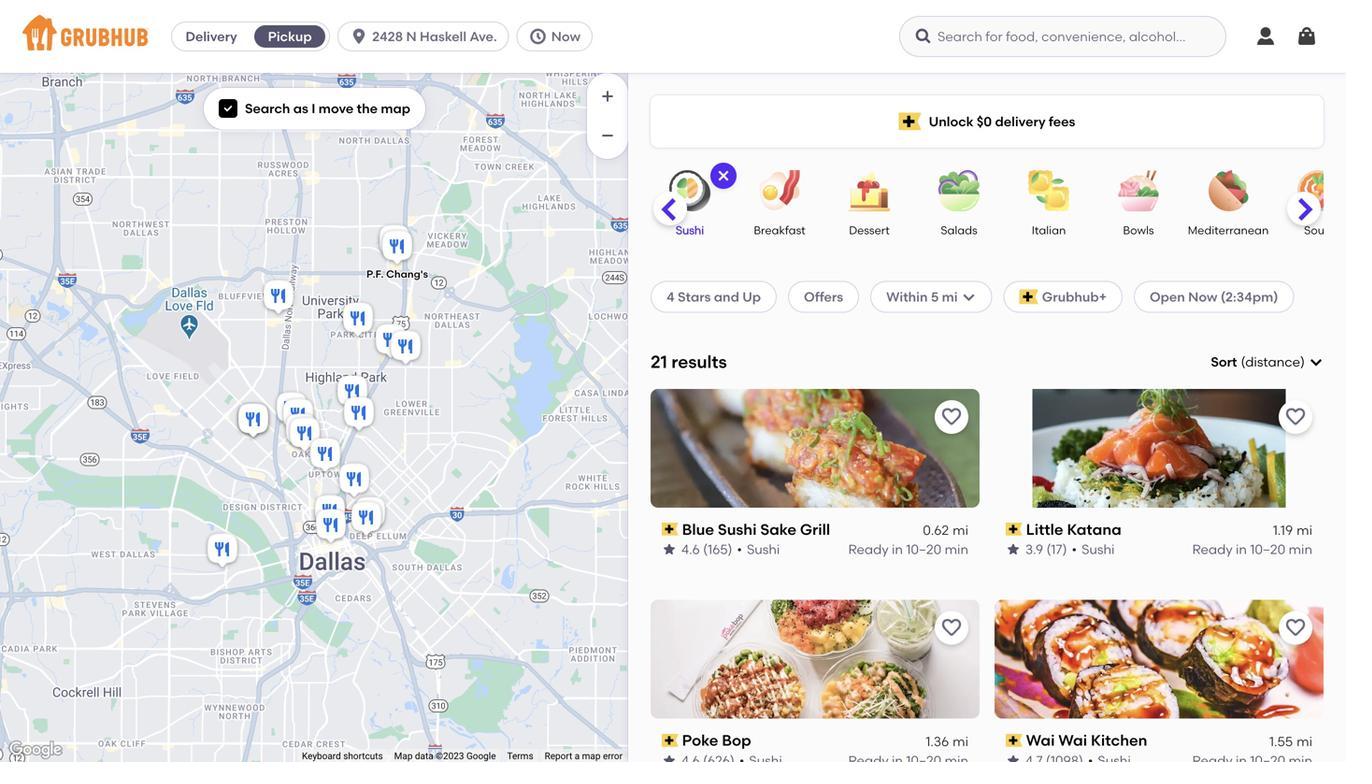 Task type: locate. For each thing, give the bounding box(es) containing it.
sushi down sushi image
[[676, 224, 704, 237]]

save this restaurant button for blue sushi sake grill
[[935, 400, 969, 434]]

mi right 1.55
[[1297, 734, 1313, 750]]

1 • sushi from the left
[[737, 541, 780, 557]]

sake
[[761, 520, 797, 539]]

genki sushi image
[[204, 531, 241, 572]]

map
[[381, 101, 411, 116], [582, 751, 601, 762]]

2 in from the left
[[1236, 541, 1248, 557]]

1 ready from the left
[[849, 541, 889, 557]]

1 horizontal spatial svg image
[[529, 27, 548, 46]]

plus icon image
[[599, 87, 617, 106]]

2428 n haskell ave.
[[372, 29, 497, 44]]

save this restaurant button for little katana
[[1279, 400, 1313, 434]]

None field
[[1211, 353, 1324, 372]]

3.9
[[1026, 541, 1044, 557]]

0 horizontal spatial ready in 10–20 min
[[849, 541, 969, 557]]

mi right 1.19
[[1297, 522, 1313, 538]]

0 horizontal spatial min
[[945, 541, 969, 557]]

10–20 down the 0.62 on the right of the page
[[907, 541, 942, 557]]

poke bop logo image
[[651, 600, 980, 719]]

• sushi
[[737, 541, 780, 557], [1072, 541, 1115, 557]]

)
[[1301, 354, 1306, 370]]

0 horizontal spatial in
[[892, 541, 903, 557]]

grubhub+
[[1043, 289, 1107, 305]]

save this restaurant image for blue sushi sake grill
[[941, 406, 963, 428]]

1 min from the left
[[945, 541, 969, 557]]

sapa house image
[[312, 506, 350, 548]]

poke
[[682, 732, 719, 750]]

svg image inside now button
[[529, 27, 548, 46]]

1 ready in 10–20 min from the left
[[849, 541, 969, 557]]

1 horizontal spatial ready in 10–20 min
[[1193, 541, 1313, 557]]

svg image
[[1296, 25, 1319, 48], [350, 27, 369, 46], [529, 27, 548, 46]]

none field containing sort
[[1211, 353, 1324, 372]]

2 • sushi from the left
[[1072, 541, 1115, 557]]

report
[[545, 751, 573, 762]]

little katana image
[[334, 373, 371, 414]]

italian image
[[1017, 170, 1082, 211]]

ready
[[849, 541, 889, 557], [1193, 541, 1233, 557]]

map right the the
[[381, 101, 411, 116]]

save this restaurant button for wai wai kitchen
[[1279, 611, 1313, 645]]

2 ready from the left
[[1193, 541, 1233, 557]]

i
[[312, 101, 316, 116]]

1 horizontal spatial grubhub plus flag logo image
[[1020, 289, 1039, 304]]

21 results
[[651, 352, 727, 372]]

0 horizontal spatial 10–20
[[907, 541, 942, 557]]

unlock
[[929, 113, 974, 129]]

1.19 mi
[[1274, 522, 1313, 538]]

ave.
[[470, 29, 497, 44]]

1 in from the left
[[892, 541, 903, 557]]

sushi up (165)
[[718, 520, 757, 539]]

search as i move the map
[[245, 101, 411, 116]]

pickup
[[268, 29, 312, 44]]

save this restaurant image for wai wai kitchen
[[1285, 617, 1307, 639]]

2 10–20 from the left
[[1251, 541, 1286, 557]]

subscription pass image left poke
[[662, 734, 679, 747]]

steel sushi restaurant & lounge image
[[286, 415, 324, 456]]

0 vertical spatial grubhub plus flag logo image
[[899, 113, 922, 130]]

subscription pass image right 1.36 mi
[[1006, 734, 1023, 747]]

0 horizontal spatial grubhub plus flag logo image
[[899, 113, 922, 130]]

• for sushi
[[737, 541, 743, 557]]

map data ©2023 google
[[394, 751, 496, 762]]

0 horizontal spatial • sushi
[[737, 541, 780, 557]]

1 horizontal spatial •
[[1072, 541, 1077, 557]]

lit kitchen and lounge image
[[311, 492, 349, 534]]

• right "(17)"
[[1072, 541, 1077, 557]]

map right a
[[582, 751, 601, 762]]

picazos sushi poke & grill image
[[235, 401, 272, 442]]

2 min from the left
[[1289, 541, 1313, 557]]

sushi
[[676, 224, 704, 237], [718, 520, 757, 539], [747, 541, 780, 557], [1082, 541, 1115, 557]]

haskell
[[420, 29, 467, 44]]

0 horizontal spatial now
[[552, 29, 581, 44]]

sushi down blue sushi sake grill
[[747, 541, 780, 557]]

mi right 1.36
[[953, 734, 969, 750]]

subscription pass image for little katana
[[1006, 523, 1023, 536]]

terms
[[507, 751, 534, 762]]

10–20 for little katana
[[1251, 541, 1286, 557]]

wai wai kitchen image
[[273, 390, 311, 431]]

p.f. chang's
[[367, 268, 428, 281]]

save this restaurant image
[[941, 617, 963, 639]]

move
[[319, 101, 354, 116]]

0 horizontal spatial wai
[[1027, 732, 1055, 750]]

1 vertical spatial grubhub plus flag logo image
[[1020, 289, 1039, 304]]

• sushi for sushi
[[737, 541, 780, 557]]

and
[[714, 289, 740, 305]]

star icon image for blue sushi sake grill
[[662, 542, 677, 557]]

5
[[931, 289, 939, 305]]

1 horizontal spatial min
[[1289, 541, 1313, 557]]

katana
[[1068, 520, 1122, 539]]

• sushi down the katana
[[1072, 541, 1115, 557]]

1 horizontal spatial in
[[1236, 541, 1248, 557]]

wai
[[1027, 732, 1055, 750], [1059, 732, 1088, 750]]

0 horizontal spatial •
[[737, 541, 743, 557]]

2 ready in 10–20 min from the left
[[1193, 541, 1313, 557]]

in for little katana
[[1236, 541, 1248, 557]]

10–20
[[907, 541, 942, 557], [1251, 541, 1286, 557]]

a
[[575, 751, 580, 762]]

subscription pass image
[[662, 523, 679, 536], [1006, 523, 1023, 536], [662, 734, 679, 747], [1006, 734, 1023, 747]]

1 horizontal spatial ready
[[1193, 541, 1233, 557]]

min down 1.19 mi
[[1289, 541, 1313, 557]]

delivery
[[996, 113, 1046, 129]]

min down 0.62 mi
[[945, 541, 969, 557]]

grubhub plus flag logo image
[[899, 113, 922, 130], [1020, 289, 1039, 304]]

subscription pass image for blue sushi sake grill
[[662, 523, 679, 536]]

svg image for now
[[529, 27, 548, 46]]

wai wai kitchen logo image
[[995, 600, 1324, 719]]

save this restaurant button
[[935, 400, 969, 434], [1279, 400, 1313, 434], [935, 611, 969, 645], [1279, 611, 1313, 645]]

stars
[[678, 289, 711, 305]]

ready for little katana
[[1193, 541, 1233, 557]]

grubhub plus flag logo image left grubhub+
[[1020, 289, 1039, 304]]

now
[[552, 29, 581, 44], [1189, 289, 1218, 305]]

error
[[603, 751, 623, 762]]

1.55
[[1270, 734, 1294, 750]]

10–20 down 1.19
[[1251, 541, 1286, 557]]

main navigation navigation
[[0, 0, 1347, 73]]

4.6
[[682, 541, 700, 557]]

(17)
[[1047, 541, 1068, 557]]

min
[[945, 541, 969, 557], [1289, 541, 1313, 557]]

ready in 10–20 min for blue sushi sake grill
[[849, 541, 969, 557]]

1 • from the left
[[737, 541, 743, 557]]

1 10–20 from the left
[[907, 541, 942, 557]]

star icon image
[[662, 542, 677, 557], [1006, 542, 1021, 557], [662, 753, 677, 762], [1006, 753, 1021, 762]]

1 horizontal spatial wai
[[1059, 732, 1088, 750]]

p.f. chang's image
[[379, 228, 416, 269]]

1 horizontal spatial 10–20
[[1251, 541, 1286, 557]]

map region
[[0, 0, 652, 762]]

ready in 10–20 min down 1.19
[[1193, 541, 1313, 557]]

mi for little katana
[[1297, 522, 1313, 538]]

1 vertical spatial now
[[1189, 289, 1218, 305]]

sort ( distance )
[[1211, 354, 1306, 370]]

0.62
[[923, 522, 949, 538]]

subscription pass image left little
[[1006, 523, 1023, 536]]

©2023
[[436, 751, 464, 762]]

1 wai from the left
[[1027, 732, 1055, 750]]

in for blue sushi sake grill
[[892, 541, 903, 557]]

1 horizontal spatial • sushi
[[1072, 541, 1115, 557]]

2 • from the left
[[1072, 541, 1077, 557]]

within
[[887, 289, 928, 305]]

• sushi down blue sushi sake grill
[[737, 541, 780, 557]]

breakfast image
[[747, 170, 813, 211]]

breakfast
[[754, 224, 806, 237]]

subscription pass image left blue
[[662, 523, 679, 536]]

star icon image for poke bop
[[662, 753, 677, 762]]

0 horizontal spatial map
[[381, 101, 411, 116]]

report a map error link
[[545, 751, 623, 762]]

mi
[[942, 289, 958, 305], [953, 522, 969, 538], [1297, 522, 1313, 538], [953, 734, 969, 750], [1297, 734, 1313, 750]]

chang's
[[386, 268, 428, 281]]

svg image
[[1255, 25, 1278, 48], [915, 27, 933, 46], [223, 103, 234, 114], [716, 168, 731, 183], [962, 289, 977, 304], [1309, 355, 1324, 370]]

$0
[[977, 113, 992, 129]]

offers
[[804, 289, 844, 305]]

grill
[[800, 520, 831, 539]]

now button
[[517, 22, 600, 51]]

save this restaurant image
[[941, 406, 963, 428], [1285, 406, 1307, 428], [1285, 617, 1307, 639]]

mi right the 0.62 on the right of the page
[[953, 522, 969, 538]]

• right (165)
[[737, 541, 743, 557]]

min for blue sushi sake grill
[[945, 541, 969, 557]]

unlock $0 delivery fees
[[929, 113, 1076, 129]]

(
[[1242, 354, 1246, 370]]

now right the ave.
[[552, 29, 581, 44]]

now inside button
[[552, 29, 581, 44]]

ready in 10–20 min down the 0.62 on the right of the page
[[849, 541, 969, 557]]

google image
[[5, 738, 66, 762]]

little
[[1027, 520, 1064, 539]]

the
[[357, 101, 378, 116]]

mi for poke bop
[[953, 734, 969, 750]]

now right open
[[1189, 289, 1218, 305]]

•
[[737, 541, 743, 557], [1072, 541, 1077, 557]]

0 horizontal spatial ready
[[849, 541, 889, 557]]

picazos sushi poke & grill image
[[235, 401, 272, 442]]

blue
[[682, 520, 715, 539]]

ready for blue sushi sake grill
[[849, 541, 889, 557]]

sushi image
[[657, 170, 723, 211]]

svg image inside 2428 n haskell ave. button
[[350, 27, 369, 46]]

wai wai kitchen
[[1027, 732, 1148, 750]]

sort
[[1211, 354, 1238, 370]]

1 vertical spatial map
[[582, 751, 601, 762]]

1 horizontal spatial now
[[1189, 289, 1218, 305]]

pickup button
[[251, 22, 329, 51]]

0 horizontal spatial svg image
[[350, 27, 369, 46]]

ready in 10–20 min
[[849, 541, 969, 557], [1193, 541, 1313, 557]]

0 vertical spatial now
[[552, 29, 581, 44]]

10–20 for blue sushi sake grill
[[907, 541, 942, 557]]

in
[[892, 541, 903, 557], [1236, 541, 1248, 557]]

grubhub plus flag logo image left unlock
[[899, 113, 922, 130]]



Task type: describe. For each thing, give the bounding box(es) containing it.
open
[[1150, 289, 1186, 305]]

dessert
[[849, 224, 890, 237]]

3.9 (17)
[[1026, 541, 1068, 557]]

n
[[406, 29, 417, 44]]

delivery button
[[172, 22, 251, 51]]

hungry belly image
[[340, 394, 378, 435]]

blue sushi sake grill logo image
[[651, 389, 980, 508]]

salads
[[941, 224, 978, 237]]

minus icon image
[[599, 126, 617, 145]]

1.55 mi
[[1270, 734, 1313, 750]]

grubhub plus flag logo image for grubhub+
[[1020, 289, 1039, 304]]

sushi axiom image
[[282, 411, 320, 452]]

keyboard
[[302, 751, 341, 762]]

mi for blue sushi sake grill
[[953, 522, 969, 538]]

grubhub plus flag logo image for unlock $0 delivery fees
[[899, 113, 922, 130]]

• for katana
[[1072, 541, 1077, 557]]

bowls image
[[1106, 170, 1172, 211]]

4
[[667, 289, 675, 305]]

little katana
[[1027, 520, 1122, 539]]

soup image
[[1286, 170, 1347, 211]]

shortcuts
[[343, 751, 383, 762]]

fees
[[1049, 113, 1076, 129]]

report a map error
[[545, 751, 623, 762]]

blue sushi sake grill
[[682, 520, 831, 539]]

21
[[651, 352, 668, 372]]

ready in 10–20 min for little katana
[[1193, 541, 1313, 557]]

data
[[415, 751, 434, 762]]

(165)
[[703, 541, 733, 557]]

mediterranean
[[1188, 224, 1269, 237]]

(2:34pm)
[[1221, 289, 1279, 305]]

sushi house image
[[260, 277, 297, 318]]

subscription pass image for poke bop
[[662, 734, 679, 747]]

1 horizontal spatial map
[[582, 751, 601, 762]]

salads image
[[927, 170, 992, 211]]

distance
[[1246, 354, 1301, 370]]

p.f.
[[367, 268, 384, 281]]

min for little katana
[[1289, 541, 1313, 557]]

2 wai from the left
[[1059, 732, 1088, 750]]

results
[[672, 352, 727, 372]]

italian
[[1032, 224, 1066, 237]]

kona grill - dallas image
[[376, 222, 413, 263]]

4 stars and up
[[667, 289, 761, 305]]

1.19
[[1274, 522, 1294, 538]]

poke sushi roll image
[[387, 328, 425, 369]]

0 vertical spatial map
[[381, 101, 411, 116]]

sushi down the katana
[[1082, 541, 1115, 557]]

delivery
[[186, 29, 237, 44]]

bop
[[722, 732, 752, 750]]

up
[[743, 289, 761, 305]]

save this restaurant button for poke bop
[[935, 611, 969, 645]]

0.62 mi
[[923, 522, 969, 538]]

as
[[293, 101, 309, 116]]

bowls
[[1124, 224, 1155, 237]]

star icon image for wai wai kitchen
[[1006, 753, 1021, 762]]

1.36
[[926, 734, 949, 750]]

open now (2:34pm)
[[1150, 289, 1279, 305]]

terms link
[[507, 751, 534, 762]]

search
[[245, 101, 290, 116]]

2428
[[372, 29, 403, 44]]

2 horizontal spatial svg image
[[1296, 25, 1319, 48]]

google
[[467, 751, 496, 762]]

blue sushi sake grill image
[[307, 435, 344, 477]]

Search for food, convenience, alcohol... search field
[[900, 16, 1227, 57]]

sushi mocki image
[[372, 321, 410, 362]]

keyboard shortcuts
[[302, 751, 383, 762]]

little katana logo image
[[1033, 389, 1286, 508]]

kitchen
[[1091, 732, 1148, 750]]

sushi kyoto image
[[339, 300, 377, 341]]

2428 n haskell ave. button
[[338, 22, 517, 51]]

poke bop
[[682, 732, 752, 750]]

subscription pass image for wai wai kitchen
[[1006, 734, 1023, 747]]

• sushi for katana
[[1072, 541, 1115, 557]]

poke bop image
[[280, 396, 317, 437]]

map
[[394, 751, 413, 762]]

dessert image
[[837, 170, 903, 211]]

mediterranean image
[[1196, 170, 1262, 211]]

mi right 5
[[942, 289, 958, 305]]

nori handroll bar image
[[352, 494, 389, 535]]

svg image for 2428 n haskell ave.
[[350, 27, 369, 46]]

alice dallas image
[[336, 461, 373, 502]]

keyboard shortcuts button
[[302, 750, 383, 762]]

save this restaurant image for little katana
[[1285, 406, 1307, 428]]

star icon image for little katana
[[1006, 542, 1021, 557]]

mi for wai wai kitchen
[[1297, 734, 1313, 750]]

hibiki sushi- image
[[348, 499, 385, 540]]

1.36 mi
[[926, 734, 969, 750]]

soup
[[1305, 224, 1333, 237]]

4.6 (165)
[[682, 541, 733, 557]]

within 5 mi
[[887, 289, 958, 305]]



Task type: vqa. For each thing, say whether or not it's contained in the screenshot.
Anne'S
no



